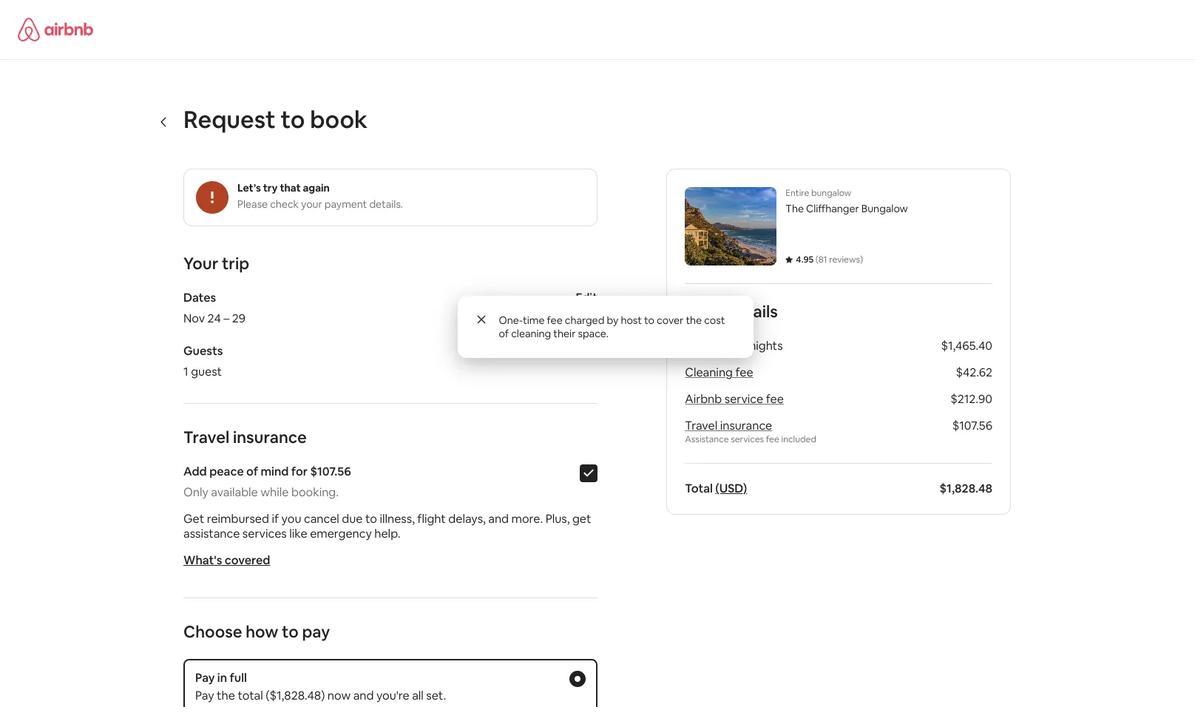 Task type: vqa. For each thing, say whether or not it's contained in the screenshot.
Add to wishlist: Aptos, California image
no



Task type: describe. For each thing, give the bounding box(es) containing it.
to inside get reimbursed if you cancel due to illness, flight delays, and more. plus, get assistance services like emergency help.
[[366, 511, 377, 527]]

trip
[[222, 253, 249, 274]]

the
[[786, 202, 804, 215]]

charged
[[565, 314, 605, 327]]

what's covered button
[[184, 553, 270, 568]]

you
[[282, 511, 302, 527]]

get
[[573, 511, 592, 527]]

2 pay from the top
[[195, 688, 214, 704]]

what's covered
[[184, 553, 270, 568]]

edit for guests 1 guest
[[576, 343, 598, 359]]

details.
[[370, 198, 403, 211]]

total (usd)
[[686, 481, 748, 497]]

that
[[280, 181, 301, 195]]

by
[[607, 314, 619, 327]]

and inside pay in full pay the total ($1,828.48) now and you're all set.
[[353, 688, 374, 704]]

cleaning fee
[[686, 365, 754, 380]]

($1,828.48)
[[266, 688, 325, 704]]

bungalow
[[862, 202, 909, 215]]

their
[[554, 327, 576, 340]]

try
[[263, 181, 278, 195]]

your
[[184, 253, 219, 274]]

only
[[184, 485, 209, 500]]

space.
[[578, 327, 609, 340]]

$1,828.48
[[940, 481, 993, 497]]

plus,
[[546, 511, 570, 527]]

(usd) button
[[716, 481, 748, 497]]

let's
[[238, 181, 261, 195]]

entire
[[786, 187, 810, 199]]

get
[[184, 511, 204, 527]]

check
[[270, 198, 299, 211]]

your
[[301, 198, 322, 211]]

time
[[523, 314, 545, 327]]

emergency
[[310, 526, 372, 542]]

price details
[[686, 301, 778, 322]]

mind
[[261, 464, 289, 480]]

for
[[291, 464, 308, 480]]

again
[[303, 181, 330, 195]]

$212.90
[[951, 391, 993, 407]]

services inside get reimbursed if you cancel due to illness, flight delays, and more. plus, get assistance services like emergency help.
[[243, 526, 287, 542]]

0 horizontal spatial travel insurance
[[184, 427, 307, 448]]

$293.08
[[686, 338, 729, 354]]

$42.62
[[956, 365, 993, 380]]

1 horizontal spatial travel
[[686, 418, 718, 434]]

full
[[230, 670, 247, 686]]

4.95 ( 81 reviews )
[[797, 254, 864, 266]]

service
[[725, 391, 764, 407]]

set.
[[427, 688, 446, 704]]

and inside get reimbursed if you cancel due to illness, flight delays, and more. plus, get assistance services like emergency help.
[[489, 511, 509, 527]]

0 vertical spatial services
[[731, 434, 765, 446]]

request to book
[[184, 104, 368, 135]]

bungalow
[[812, 187, 852, 199]]

delays,
[[449, 511, 486, 527]]

guest
[[191, 364, 222, 380]]

1 horizontal spatial insurance
[[721, 418, 773, 434]]

like
[[290, 526, 308, 542]]

available
[[211, 485, 258, 500]]

travel insurance button
[[686, 418, 773, 434]]

cost
[[705, 314, 726, 327]]

cancel
[[304, 511, 340, 527]]

guests 1 guest
[[184, 343, 223, 380]]

fee for service
[[766, 391, 784, 407]]

booking.
[[291, 485, 339, 500]]

–
[[224, 311, 230, 326]]

fee for time
[[547, 314, 563, 327]]

cover
[[657, 314, 684, 327]]

0 horizontal spatial insurance
[[233, 427, 307, 448]]

one-
[[499, 314, 523, 327]]

1 pay from the top
[[195, 670, 215, 686]]

to inside one-time fee charged by host to cover the cost of cleaning their space.
[[645, 314, 655, 327]]

total
[[238, 688, 263, 704]]

cleaning
[[512, 327, 552, 340]]

add
[[184, 464, 207, 480]]

cliffhanger
[[807, 202, 860, 215]]

one-time fee charged by host to cover the cost of cleaning their space.
[[499, 314, 726, 340]]



Task type: locate. For each thing, give the bounding box(es) containing it.
5
[[741, 338, 747, 354]]

1 horizontal spatial of
[[499, 327, 509, 340]]

cleaning
[[686, 365, 733, 380]]

the inside pay in full pay the total ($1,828.48) now and you're all set.
[[217, 688, 235, 704]]

fee inside one-time fee charged by host to cover the cost of cleaning their space.
[[547, 314, 563, 327]]

pay
[[302, 622, 330, 642]]

choose
[[184, 622, 242, 642]]

2 edit button from the top
[[576, 343, 598, 359]]

1 horizontal spatial services
[[731, 434, 765, 446]]

1 vertical spatial services
[[243, 526, 287, 542]]

0 vertical spatial edit button
[[576, 290, 598, 306]]

host
[[621, 314, 642, 327]]

the
[[686, 314, 702, 327], [217, 688, 235, 704]]

airbnb service fee
[[686, 391, 784, 407]]

if
[[272, 511, 279, 527]]

$107.56 inside add peace of mind for $107.56 only available while booking.
[[310, 464, 351, 480]]

0 vertical spatial the
[[686, 314, 702, 327]]

of left cleaning
[[499, 327, 509, 340]]

0 horizontal spatial of
[[247, 464, 258, 480]]

entire bungalow the cliffhanger bungalow
[[786, 187, 909, 215]]

all
[[412, 688, 424, 704]]

dates
[[184, 290, 216, 306]]

1 vertical spatial the
[[217, 688, 235, 704]]

add peace of mind for $107.56 only available while booking.
[[184, 464, 351, 500]]

and
[[489, 511, 509, 527], [353, 688, 374, 704]]

let's try that again please check your payment details.
[[238, 181, 403, 211]]

fee right service
[[766, 391, 784, 407]]

0 horizontal spatial and
[[353, 688, 374, 704]]

edit down 'space.'
[[576, 343, 598, 359]]

0 vertical spatial edit
[[576, 290, 598, 306]]

0 vertical spatial $107.56
[[953, 418, 993, 434]]

24
[[208, 311, 221, 326]]

to right 'host'
[[645, 314, 655, 327]]

please
[[238, 198, 268, 211]]

due
[[342, 511, 363, 527]]

1 edit from the top
[[576, 290, 598, 306]]

flight
[[418, 511, 446, 527]]

fee right time
[[547, 314, 563, 327]]

1 horizontal spatial the
[[686, 314, 702, 327]]

services
[[731, 434, 765, 446], [243, 526, 287, 542]]

fee
[[547, 314, 563, 327], [736, 365, 754, 380], [766, 391, 784, 407], [767, 434, 780, 446]]

how
[[246, 622, 279, 642]]

fee left included
[[767, 434, 780, 446]]

your trip
[[184, 253, 249, 274]]

travel insurance down the airbnb service fee "button"
[[686, 418, 773, 434]]

total
[[686, 481, 713, 497]]

1 vertical spatial $107.56
[[310, 464, 351, 480]]

in
[[217, 670, 227, 686]]

(
[[816, 254, 819, 266]]

$107.56
[[953, 418, 993, 434], [310, 464, 351, 480]]

insurance down service
[[721, 418, 773, 434]]

now
[[328, 688, 351, 704]]

0 vertical spatial pay
[[195, 670, 215, 686]]

the left "cost"
[[686, 314, 702, 327]]

81
[[819, 254, 828, 266]]

pay left in
[[195, 670, 215, 686]]

to left book
[[281, 104, 305, 135]]

edit button
[[576, 290, 598, 306], [576, 343, 598, 359]]

of
[[499, 327, 509, 340], [247, 464, 258, 480]]

fee up service
[[736, 365, 754, 380]]

pay in full pay the total ($1,828.48) now and you're all set.
[[195, 670, 446, 704]]

help.
[[375, 526, 401, 542]]

airbnb service fee button
[[686, 391, 784, 407]]

2 edit from the top
[[576, 343, 598, 359]]

0 horizontal spatial $107.56
[[310, 464, 351, 480]]

1 vertical spatial and
[[353, 688, 374, 704]]

book
[[310, 104, 368, 135]]

$293.08 x 5 nights
[[686, 338, 783, 354]]

the inside one-time fee charged by host to cover the cost of cleaning their space.
[[686, 314, 702, 327]]

edit button down 'space.'
[[576, 343, 598, 359]]

nov
[[184, 311, 205, 326]]

and right now
[[353, 688, 374, 704]]

pay left total in the left of the page
[[195, 688, 214, 704]]

edit for dates nov 24 – 29
[[576, 290, 598, 306]]

of inside add peace of mind for $107.56 only available while booking.
[[247, 464, 258, 480]]

dates nov 24 – 29
[[184, 290, 246, 326]]

)
[[861, 254, 864, 266]]

None radio
[[570, 671, 586, 688]]

edit up charged
[[576, 290, 598, 306]]

group containing let's try that again
[[184, 169, 598, 226]]

insurance up mind
[[233, 427, 307, 448]]

fee for services
[[767, 434, 780, 446]]

travel up add
[[184, 427, 230, 448]]

airbnb
[[686, 391, 722, 407]]

4.95
[[797, 254, 814, 266]]

more.
[[512, 511, 543, 527]]

0 vertical spatial and
[[489, 511, 509, 527]]

1 vertical spatial edit button
[[576, 343, 598, 359]]

services left "like"
[[243, 526, 287, 542]]

1 edit button from the top
[[576, 290, 598, 306]]

edit button for dates nov 24 – 29
[[576, 290, 598, 306]]

to left 'pay'
[[282, 622, 299, 642]]

and left more.
[[489, 511, 509, 527]]

1
[[184, 364, 188, 380]]

reviews
[[830, 254, 861, 266]]

cleaning fee button
[[686, 365, 754, 380]]

choose how to pay
[[184, 622, 330, 642]]

1 horizontal spatial travel insurance
[[686, 418, 773, 434]]

included
[[782, 434, 817, 446]]

travel insurance up peace
[[184, 427, 307, 448]]

reimbursed
[[207, 511, 269, 527]]

the down in
[[217, 688, 235, 704]]

29
[[232, 311, 246, 326]]

1 horizontal spatial and
[[489, 511, 509, 527]]

x
[[732, 338, 738, 354]]

0 horizontal spatial travel
[[184, 427, 230, 448]]

price
[[686, 301, 724, 322]]

$107.56 up booking.
[[310, 464, 351, 480]]

price breakdown dialog
[[458, 296, 754, 358]]

edit button up charged
[[576, 290, 598, 306]]

group
[[184, 169, 598, 226]]

of inside one-time fee charged by host to cover the cost of cleaning their space.
[[499, 327, 509, 340]]

you're
[[377, 688, 410, 704]]

travel
[[686, 418, 718, 434], [184, 427, 230, 448]]

services down service
[[731, 434, 765, 446]]

0 vertical spatial of
[[499, 327, 509, 340]]

$107.56 down $212.90
[[953, 418, 993, 434]]

(usd)
[[716, 481, 748, 497]]

while
[[261, 485, 289, 500]]

1 vertical spatial pay
[[195, 688, 214, 704]]

1 vertical spatial edit
[[576, 343, 598, 359]]

back image
[[158, 116, 170, 128]]

pay
[[195, 670, 215, 686], [195, 688, 214, 704]]

$1,465.40
[[942, 338, 993, 354]]

to right due
[[366, 511, 377, 527]]

1 horizontal spatial $107.56
[[953, 418, 993, 434]]

0 horizontal spatial services
[[243, 526, 287, 542]]

assistance
[[184, 526, 240, 542]]

edit
[[576, 290, 598, 306], [576, 343, 598, 359]]

details
[[727, 301, 778, 322]]

get reimbursed if you cancel due to illness, flight delays, and more. plus, get assistance services like emergency help.
[[184, 511, 592, 542]]

of left mind
[[247, 464, 258, 480]]

1 vertical spatial of
[[247, 464, 258, 480]]

payment
[[325, 198, 367, 211]]

assistance services fee included
[[686, 434, 817, 446]]

peace
[[210, 464, 244, 480]]

0 horizontal spatial the
[[217, 688, 235, 704]]

assistance
[[686, 434, 729, 446]]

travel down airbnb at the bottom right of page
[[686, 418, 718, 434]]

request
[[184, 104, 276, 135]]

edit button for guests 1 guest
[[576, 343, 598, 359]]



